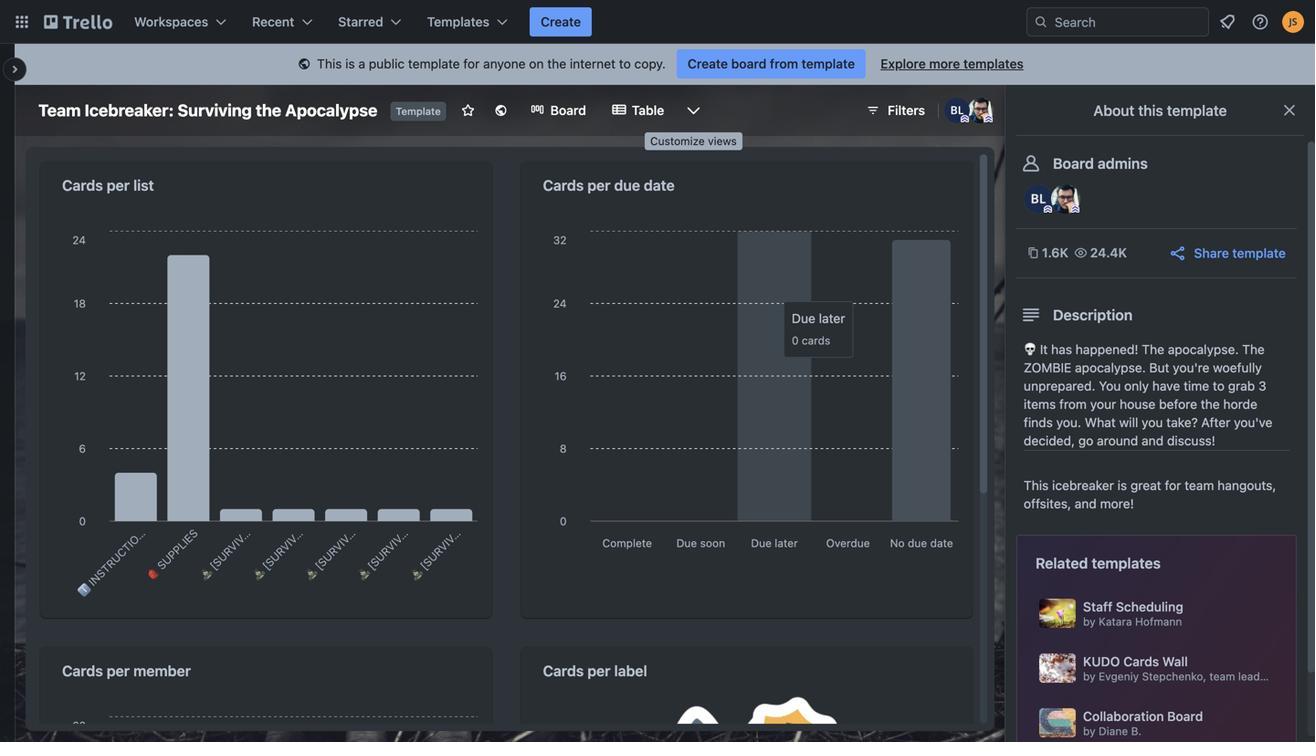 Task type: vqa. For each thing, say whether or not it's contained in the screenshot.
'BLACK'
no



Task type: locate. For each thing, give the bounding box(es) containing it.
2 vertical spatial board
[[1168, 709, 1203, 724]]

0 vertical spatial this
[[317, 56, 342, 71]]

for
[[463, 56, 480, 71], [1165, 478, 1181, 493]]

cards inside 'kudo cards wall by evgeniy stepchenko, team lead @ setronic'
[[1124, 654, 1159, 670]]

customize views tooltip
[[645, 132, 742, 150]]

the
[[1142, 342, 1165, 357], [1242, 342, 1265, 357]]

ben (blyall) image
[[1024, 185, 1053, 214]]

about this template
[[1094, 102, 1227, 119]]

per left due
[[588, 177, 611, 194]]

1 vertical spatial this
[[1024, 478, 1049, 493]]

1 horizontal spatial templates
[[1092, 555, 1161, 572]]

starred button
[[327, 7, 413, 37]]

1 the from the left
[[1142, 342, 1165, 357]]

1 horizontal spatial to
[[1213, 379, 1225, 394]]

0 vertical spatial team
[[1185, 478, 1214, 493]]

is inside this icebreaker is great for team hangouts, offsites, and more!
[[1118, 478, 1127, 493]]

1 vertical spatial by
[[1083, 670, 1096, 683]]

1 vertical spatial to
[[1213, 379, 1225, 394]]

template right public
[[408, 56, 460, 71]]

from up you. at the bottom right of the page
[[1060, 397, 1087, 412]]

per left member
[[107, 663, 130, 680]]

1 vertical spatial chris davis (christopherdavis59) image
[[1051, 185, 1081, 214]]

offsites,
[[1024, 496, 1071, 512]]

cards per label
[[543, 663, 647, 680]]

collaboration
[[1083, 709, 1164, 724]]

board inside 'collaboration board by diane b.'
[[1168, 709, 1203, 724]]

to right time
[[1213, 379, 1225, 394]]

template right share
[[1233, 246, 1286, 261]]

the up but on the right of page
[[1142, 342, 1165, 357]]

anyone
[[483, 56, 526, 71]]

0 vertical spatial apocalypse.
[[1168, 342, 1239, 357]]

team inside 'kudo cards wall by evgeniy stepchenko, team lead @ setronic'
[[1210, 670, 1235, 683]]

take?
[[1167, 415, 1198, 430]]

board inside board link
[[551, 103, 586, 118]]

you
[[1142, 415, 1163, 430]]

team icebreaker: surviving the apocalypse
[[38, 100, 378, 120]]

team left lead
[[1210, 670, 1235, 683]]

on
[[529, 56, 544, 71]]

0 vertical spatial board
[[551, 103, 586, 118]]

0 vertical spatial is
[[345, 56, 355, 71]]

the right on
[[547, 56, 566, 71]]

chris davis (christopherdavis59) image down board admins
[[1051, 185, 1081, 214]]

your
[[1090, 397, 1117, 412]]

create inside button
[[541, 14, 581, 29]]

this
[[1139, 102, 1164, 119]]

cards for cards per label
[[543, 663, 584, 680]]

0 horizontal spatial apocalypse.
[[1075, 360, 1146, 375]]

and inside this icebreaker is great for team hangouts, offsites, and more!
[[1075, 496, 1097, 512]]

1 by from the top
[[1083, 616, 1096, 628]]

0 vertical spatial from
[[770, 56, 798, 71]]

this icebreaker is great for team hangouts, offsites, and more!
[[1024, 478, 1276, 512]]

is left a
[[345, 56, 355, 71]]

zombie
[[1024, 360, 1072, 375]]

1 horizontal spatial for
[[1165, 478, 1181, 493]]

cards up evgeniy
[[1124, 654, 1159, 670]]

1 vertical spatial is
[[1118, 478, 1127, 493]]

create for create
[[541, 14, 581, 29]]

2 vertical spatial the
[[1201, 397, 1220, 412]]

what
[[1085, 415, 1116, 430]]

1 horizontal spatial from
[[1060, 397, 1087, 412]]

more!
[[1100, 496, 1134, 512]]

around
[[1097, 433, 1138, 449]]

decided,
[[1024, 433, 1075, 449]]

from right "board"
[[770, 56, 798, 71]]

1 horizontal spatial this
[[1024, 478, 1049, 493]]

1 vertical spatial apocalypse.
[[1075, 360, 1146, 375]]

team
[[1185, 478, 1214, 493], [1210, 670, 1235, 683]]

template right this
[[1167, 102, 1227, 119]]

create left "board"
[[688, 56, 728, 71]]

customize
[[650, 135, 705, 148]]

0 horizontal spatial templates
[[964, 56, 1024, 71]]

1 horizontal spatial chris davis (christopherdavis59) image
[[1051, 185, 1081, 214]]

this member is an admin of this board. image
[[961, 115, 969, 123]]

customize views image
[[685, 101, 703, 120]]

1 horizontal spatial this member is an admin of this board. image
[[1044, 206, 1052, 214]]

cards left label
[[543, 663, 584, 680]]

chris davis (christopherdavis59) image
[[968, 98, 994, 123], [1051, 185, 1081, 214]]

0 horizontal spatial and
[[1075, 496, 1097, 512]]

cards per member
[[62, 663, 191, 680]]

due
[[614, 177, 640, 194]]

2 horizontal spatial this member is an admin of this board. image
[[1071, 206, 1080, 214]]

1 vertical spatial the
[[256, 100, 281, 120]]

1 vertical spatial create
[[688, 56, 728, 71]]

1 vertical spatial team
[[1210, 670, 1235, 683]]

recent button
[[241, 7, 324, 37]]

after
[[1202, 415, 1231, 430]]

0 horizontal spatial the
[[1142, 342, 1165, 357]]

apocalypse. up you're
[[1168, 342, 1239, 357]]

this member is an admin of this board. image
[[985, 115, 993, 123], [1044, 206, 1052, 214], [1071, 206, 1080, 214]]

to left "copy."
[[619, 56, 631, 71]]

chris davis (christopherdavis59) image down explore more templates link in the top of the page
[[968, 98, 994, 123]]

💀 it has happened! the apocalypse. the zombie apocalypse. but you're woefully unprepared. you only have time to grab 3 items from your house before the horde finds you. what will you take? after you've decided, go around and discuss!
[[1024, 342, 1273, 449]]

board for board
[[551, 103, 586, 118]]

but
[[1150, 360, 1170, 375]]

a
[[358, 56, 365, 71]]

board down internet on the left of page
[[551, 103, 586, 118]]

copy.
[[634, 56, 666, 71]]

cards
[[62, 177, 103, 194], [543, 177, 584, 194], [1124, 654, 1159, 670], [62, 663, 103, 680], [543, 663, 584, 680]]

1 vertical spatial and
[[1075, 496, 1097, 512]]

Search field
[[1049, 8, 1209, 36]]

is
[[345, 56, 355, 71], [1118, 478, 1127, 493]]

staff scheduling by katara hofmann
[[1083, 600, 1184, 628]]

by inside staff scheduling by katara hofmann
[[1083, 616, 1096, 628]]

unprepared.
[[1024, 379, 1096, 394]]

from
[[770, 56, 798, 71], [1060, 397, 1087, 412]]

create up on
[[541, 14, 581, 29]]

0 horizontal spatial for
[[463, 56, 480, 71]]

1 horizontal spatial the
[[1242, 342, 1265, 357]]

icebreaker:
[[85, 100, 174, 120]]

table
[[632, 103, 664, 118]]

the up woefully
[[1242, 342, 1265, 357]]

the up after
[[1201, 397, 1220, 412]]

cards left 'list'
[[62, 177, 103, 194]]

0 vertical spatial templates
[[964, 56, 1024, 71]]

0 horizontal spatial create
[[541, 14, 581, 29]]

0 vertical spatial create
[[541, 14, 581, 29]]

for right great
[[1165, 478, 1181, 493]]

2 horizontal spatial the
[[1201, 397, 1220, 412]]

create
[[541, 14, 581, 29], [688, 56, 728, 71]]

for inside this icebreaker is great for team hangouts, offsites, and more!
[[1165, 478, 1181, 493]]

0 vertical spatial chris davis (christopherdavis59) image
[[968, 98, 994, 123]]

1 vertical spatial from
[[1060, 397, 1087, 412]]

💀
[[1024, 342, 1037, 357]]

board down stepchenko,
[[1168, 709, 1203, 724]]

by down staff
[[1083, 616, 1096, 628]]

templates
[[964, 56, 1024, 71], [1092, 555, 1161, 572]]

0 horizontal spatial from
[[770, 56, 798, 71]]

share
[[1194, 246, 1229, 261]]

template left explore
[[802, 56, 855, 71]]

1 horizontal spatial apocalypse.
[[1168, 342, 1239, 357]]

2 the from the left
[[1242, 342, 1265, 357]]

the right surviving
[[256, 100, 281, 120]]

0 vertical spatial for
[[463, 56, 480, 71]]

this member is an admin of this board. image right ben (blyall) image
[[1071, 206, 1080, 214]]

by down kudo
[[1083, 670, 1096, 683]]

to
[[619, 56, 631, 71], [1213, 379, 1225, 394]]

2 by from the top
[[1083, 670, 1096, 683]]

cards for cards per member
[[62, 663, 103, 680]]

explore more templates link
[[870, 49, 1035, 79]]

this inside this icebreaker is great for team hangouts, offsites, and more!
[[1024, 478, 1049, 493]]

this up offsites,
[[1024, 478, 1049, 493]]

you.
[[1057, 415, 1082, 430]]

by left diane
[[1083, 725, 1096, 738]]

1 horizontal spatial and
[[1142, 433, 1164, 449]]

1 horizontal spatial the
[[547, 56, 566, 71]]

icebreaker
[[1052, 478, 1114, 493]]

0 horizontal spatial the
[[256, 100, 281, 120]]

by inside 'collaboration board by diane b.'
[[1083, 725, 1096, 738]]

finds
[[1024, 415, 1053, 430]]

1 vertical spatial board
[[1053, 155, 1094, 172]]

and down the you
[[1142, 433, 1164, 449]]

views
[[708, 135, 737, 148]]

0 horizontal spatial chris davis (christopherdavis59) image
[[968, 98, 994, 123]]

this for this icebreaker is great for team hangouts, offsites, and more!
[[1024, 478, 1049, 493]]

search image
[[1034, 15, 1049, 29]]

per left label
[[588, 663, 611, 680]]

this right the sm "image"
[[317, 56, 342, 71]]

internet
[[570, 56, 616, 71]]

admins
[[1098, 155, 1148, 172]]

0 horizontal spatial this member is an admin of this board. image
[[985, 115, 993, 123]]

create for create board from template
[[688, 56, 728, 71]]

cards left due
[[543, 177, 584, 194]]

and down icebreaker
[[1075, 496, 1097, 512]]

the
[[547, 56, 566, 71], [256, 100, 281, 120], [1201, 397, 1220, 412]]

this is a public template for anyone on the internet to copy.
[[317, 56, 666, 71]]

0 vertical spatial and
[[1142, 433, 1164, 449]]

0 vertical spatial by
[[1083, 616, 1096, 628]]

this member is an admin of this board. image for ben (blyall) image
[[1044, 206, 1052, 214]]

cards left member
[[62, 663, 103, 680]]

this
[[317, 56, 342, 71], [1024, 478, 1049, 493]]

0 vertical spatial to
[[619, 56, 631, 71]]

collaboration board by diane b.
[[1083, 709, 1203, 738]]

0 vertical spatial the
[[547, 56, 566, 71]]

starred
[[338, 14, 383, 29]]

team inside this icebreaker is great for team hangouts, offsites, and more!
[[1185, 478, 1214, 493]]

create board from template
[[688, 56, 855, 71]]

0 horizontal spatial board
[[551, 103, 586, 118]]

by for collaboration board
[[1083, 725, 1096, 738]]

1 horizontal spatial create
[[688, 56, 728, 71]]

from inside 💀 it has happened! the apocalypse. the zombie apocalypse. but you're woefully unprepared. you only have time to grab 3 items from your house before the horde finds you. what will you take? after you've decided, go around and discuss!
[[1060, 397, 1087, 412]]

template inside button
[[1233, 246, 1286, 261]]

1 horizontal spatial is
[[1118, 478, 1127, 493]]

0 horizontal spatial this
[[317, 56, 342, 71]]

create button
[[530, 7, 592, 37]]

2 horizontal spatial board
[[1168, 709, 1203, 724]]

1 vertical spatial for
[[1165, 478, 1181, 493]]

1 horizontal spatial board
[[1053, 155, 1094, 172]]

workspaces button
[[123, 7, 238, 37]]

templates right more
[[964, 56, 1024, 71]]

scheduling
[[1116, 600, 1184, 615]]

cards per list
[[62, 177, 154, 194]]

this member is an admin of this board. image right this member is an admin of this board. icon
[[985, 115, 993, 123]]

create inside 'link'
[[688, 56, 728, 71]]

2 vertical spatial by
[[1083, 725, 1096, 738]]

per left 'list'
[[107, 177, 130, 194]]

is up more!
[[1118, 478, 1127, 493]]

templates up scheduling
[[1092, 555, 1161, 572]]

apocalypse.
[[1168, 342, 1239, 357], [1075, 360, 1146, 375]]

apocalypse. up you
[[1075, 360, 1146, 375]]

star or unstar board image
[[461, 103, 476, 118]]

0 horizontal spatial to
[[619, 56, 631, 71]]

this member is an admin of this board. image up 1.6k
[[1044, 206, 1052, 214]]

back to home image
[[44, 7, 112, 37]]

public image
[[494, 103, 509, 118]]

for left "anyone"
[[463, 56, 480, 71]]

board left admins
[[1053, 155, 1094, 172]]

Board name text field
[[29, 96, 387, 125]]

3 by from the top
[[1083, 725, 1096, 738]]

before
[[1159, 397, 1198, 412]]

team down discuss!
[[1185, 478, 1214, 493]]



Task type: describe. For each thing, give the bounding box(es) containing it.
create board from template link
[[677, 49, 866, 79]]

date
[[644, 177, 675, 194]]

the inside 💀 it has happened! the apocalypse. the zombie apocalypse. but you're woefully unprepared. you only have time to grab 3 items from your house before the horde finds you. what will you take? after you've decided, go around and discuss!
[[1201, 397, 1220, 412]]

templates button
[[416, 7, 519, 37]]

per for label
[[588, 663, 611, 680]]

house
[[1120, 397, 1156, 412]]

will
[[1119, 415, 1138, 430]]

stepchenko,
[[1142, 670, 1207, 683]]

kudo cards wall by evgeniy stepchenko, team lead @ setronic
[[1083, 654, 1315, 683]]

explore more templates
[[881, 56, 1024, 71]]

team
[[38, 100, 81, 120]]

board admins
[[1053, 155, 1148, 172]]

@
[[1263, 670, 1274, 683]]

per for due
[[588, 177, 611, 194]]

3
[[1259, 379, 1267, 394]]

items
[[1024, 397, 1056, 412]]

kudo
[[1083, 654, 1120, 670]]

cards for cards per list
[[62, 177, 103, 194]]

ben (blyall) image
[[945, 98, 970, 123]]

diane
[[1099, 725, 1128, 738]]

table link
[[601, 96, 675, 125]]

description
[[1053, 306, 1133, 324]]

list
[[133, 177, 154, 194]]

filters
[[888, 103, 925, 118]]

share template
[[1194, 246, 1286, 261]]

you've
[[1234, 415, 1273, 430]]

grab
[[1228, 379, 1255, 394]]

related
[[1036, 555, 1088, 572]]

templates
[[427, 14, 490, 29]]

b.
[[1131, 725, 1142, 738]]

it
[[1040, 342, 1048, 357]]

related templates
[[1036, 555, 1161, 572]]

per for member
[[107, 663, 130, 680]]

you
[[1099, 379, 1121, 394]]

great
[[1131, 478, 1162, 493]]

filters button
[[861, 96, 931, 125]]

sm image
[[295, 56, 313, 74]]

more
[[929, 56, 960, 71]]

recent
[[252, 14, 294, 29]]

customize views
[[650, 135, 737, 148]]

john smith (johnsmith38824343) image
[[1282, 11, 1304, 33]]

board link
[[519, 96, 597, 125]]

by inside 'kudo cards wall by evgeniy stepchenko, team lead @ setronic'
[[1083, 670, 1096, 683]]

template
[[396, 106, 441, 117]]

primary element
[[0, 0, 1315, 44]]

workspaces
[[134, 14, 208, 29]]

and inside 💀 it has happened! the apocalypse. the zombie apocalypse. but you're woefully unprepared. you only have time to grab 3 items from your house before the horde finds you. what will you take? after you've decided, go around and discuss!
[[1142, 433, 1164, 449]]

template inside 'link'
[[802, 56, 855, 71]]

explore
[[881, 56, 926, 71]]

by for staff scheduling
[[1083, 616, 1096, 628]]

per for list
[[107, 177, 130, 194]]

the inside board name "text box"
[[256, 100, 281, 120]]

0 notifications image
[[1217, 11, 1239, 33]]

have
[[1153, 379, 1180, 394]]

katara
[[1099, 616, 1132, 628]]

public
[[369, 56, 405, 71]]

label
[[614, 663, 647, 680]]

time
[[1184, 379, 1210, 394]]

from inside 'link'
[[770, 56, 798, 71]]

cards per due date
[[543, 177, 675, 194]]

hofmann
[[1135, 616, 1182, 628]]

cards for cards per due date
[[543, 177, 584, 194]]

horde
[[1224, 397, 1258, 412]]

hangouts,
[[1218, 478, 1276, 493]]

board
[[731, 56, 767, 71]]

24.4k
[[1090, 245, 1127, 260]]

you're
[[1173, 360, 1210, 375]]

this member is an admin of this board. image for right chris davis (christopherdavis59) image
[[1071, 206, 1080, 214]]

0 horizontal spatial is
[[345, 56, 355, 71]]

apocalypse
[[285, 100, 378, 120]]

open information menu image
[[1251, 13, 1270, 31]]

member
[[133, 663, 191, 680]]

1 vertical spatial templates
[[1092, 555, 1161, 572]]

surviving
[[178, 100, 252, 120]]

share template button
[[1169, 244, 1286, 263]]

to inside 💀 it has happened! the apocalypse. the zombie apocalypse. but you're woefully unprepared. you only have time to grab 3 items from your house before the horde finds you. what will you take? after you've decided, go around and discuss!
[[1213, 379, 1225, 394]]

go
[[1079, 433, 1094, 449]]

happened!
[[1076, 342, 1139, 357]]

lead
[[1239, 670, 1260, 683]]

setronic
[[1277, 670, 1315, 683]]

has
[[1051, 342, 1072, 357]]

board for board admins
[[1053, 155, 1094, 172]]

this member is an admin of this board. image for the left chris davis (christopherdavis59) image
[[985, 115, 993, 123]]

about
[[1094, 102, 1135, 119]]

only
[[1125, 379, 1149, 394]]

woefully
[[1213, 360, 1262, 375]]

staff
[[1083, 600, 1113, 615]]

discuss!
[[1167, 433, 1216, 449]]

this for this is a public template for anyone on the internet to copy.
[[317, 56, 342, 71]]

evgeniy
[[1099, 670, 1139, 683]]



